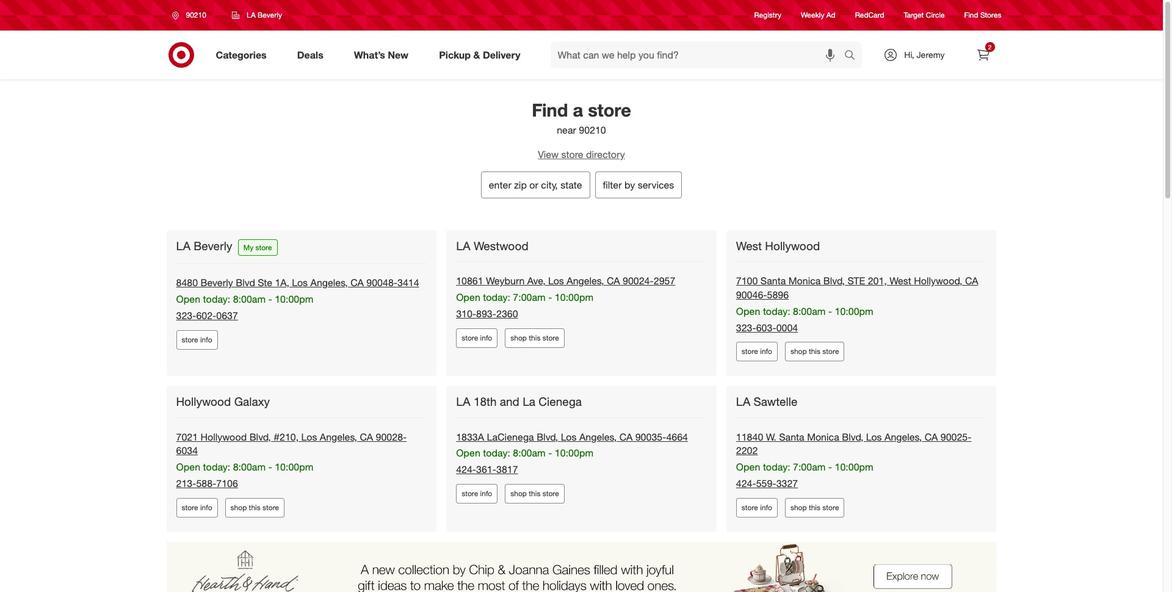 Task type: vqa. For each thing, say whether or not it's contained in the screenshot.
would
no



Task type: describe. For each thing, give the bounding box(es) containing it.
find for a
[[532, 99, 568, 121]]

monica inside 11840 w. santa monica blvd, los angeles, ca 90025- 2202 open today: 7:00am - 10:00pm 424-559-3327
[[808, 431, 840, 443]]

la
[[523, 395, 536, 409]]

7021 hollywood blvd, #210, los angeles, ca 90028- 6034 link
[[176, 431, 407, 457]]

603-
[[757, 322, 777, 334]]

361-
[[477, 464, 497, 476]]

90024-
[[623, 275, 654, 287]]

0004
[[777, 322, 799, 334]]

beverly inside dropdown button
[[258, 10, 282, 20]]

weekly ad link
[[802, 10, 836, 21]]

424- inside 11840 w. santa monica blvd, los angeles, ca 90025- 2202 open today: 7:00am - 10:00pm 424-559-3327
[[737, 478, 757, 490]]

west hollywood
[[737, 239, 821, 253]]

2360
[[497, 308, 518, 320]]

los inside 8480 beverly blvd ste 1a, los angeles, ca 90048-3414 open today: 8:00am - 10:00pm 323-602-0637
[[292, 277, 308, 289]]

90048-
[[367, 277, 398, 289]]

2957
[[654, 275, 676, 287]]

and
[[500, 395, 520, 409]]

open inside 1833a lacienega blvd, los angeles, ca 90035-4664 open today: 8:00am - 10:00pm 424-361-3817
[[456, 447, 481, 460]]

info for westwood
[[481, 333, 493, 342]]

7100 santa monica blvd, ste 201, west hollywood, ca 90046-5896 open today: 8:00am - 10:00pm 323-603-0004
[[737, 275, 979, 334]]

- inside 1833a lacienega blvd, los angeles, ca 90035-4664 open today: 8:00am - 10:00pm 424-361-3817
[[549, 447, 553, 460]]

los inside 7021 hollywood blvd, #210, los angeles, ca 90028- 6034 open today: 8:00am - 10:00pm 213-588-7106
[[302, 431, 317, 443]]

ca inside 1833a lacienega blvd, los angeles, ca 90035-4664 open today: 8:00am - 10:00pm 424-361-3817
[[620, 431, 633, 443]]

pickup
[[439, 49, 471, 61]]

shop for galaxy
[[231, 503, 247, 512]]

what's
[[354, 49, 385, 61]]

ca inside 11840 w. santa monica blvd, los angeles, ca 90025- 2202 open today: 7:00am - 10:00pm 424-559-3327
[[925, 431, 939, 443]]

- inside 10861 weyburn ave, los angeles, ca 90024-2957 open today: 7:00am - 10:00pm 310-893-2360
[[549, 291, 553, 304]]

store down 7021 hollywood blvd, #210, los angeles, ca 90028- 6034 open today: 8:00am - 10:00pm 213-588-7106 on the left of the page
[[263, 503, 279, 512]]

monica inside 7100 santa monica blvd, ste 201, west hollywood, ca 90046-5896 open today: 8:00am - 10:00pm 323-603-0004
[[789, 275, 821, 287]]

7:00am inside 11840 w. santa monica blvd, los angeles, ca 90025- 2202 open today: 7:00am - 10:00pm 424-559-3327
[[794, 461, 826, 474]]

10:00pm inside 10861 weyburn ave, los angeles, ca 90024-2957 open today: 7:00am - 10:00pm 310-893-2360
[[555, 291, 594, 304]]

893-
[[477, 308, 497, 320]]

1833a lacienega blvd, los angeles, ca 90035-4664 open today: 8:00am - 10:00pm 424-361-3817
[[456, 431, 689, 476]]

shop this store button for sawtelle
[[786, 498, 845, 518]]

store info link for hollywood
[[737, 342, 778, 362]]

blvd, inside 7021 hollywood blvd, #210, los angeles, ca 90028- 6034 open today: 8:00am - 10:00pm 213-588-7106
[[250, 431, 271, 443]]

90025-
[[941, 431, 972, 443]]

open inside 10861 weyburn ave, los angeles, ca 90024-2957 open today: 7:00am - 10:00pm 310-893-2360
[[456, 291, 481, 304]]

what's new link
[[344, 42, 424, 68]]

store down "559-"
[[742, 503, 759, 512]]

search
[[840, 50, 869, 62]]

westwood
[[474, 239, 529, 253]]

8:00am inside 7021 hollywood blvd, #210, los angeles, ca 90028- 6034 open today: 8:00am - 10:00pm 213-588-7106
[[233, 461, 266, 474]]

enter zip or city, state
[[489, 179, 583, 191]]

store down 11840 w. santa monica blvd, los angeles, ca 90025- 2202 open today: 7:00am - 10:00pm 424-559-3327
[[823, 503, 840, 512]]

6034
[[176, 445, 198, 457]]

sawtelle
[[754, 395, 798, 409]]

ca inside 7100 santa monica blvd, ste 201, west hollywood, ca 90046-5896 open today: 8:00am - 10:00pm 323-603-0004
[[966, 275, 979, 287]]

west inside 7100 santa monica blvd, ste 201, west hollywood, ca 90046-5896 open today: 8:00am - 10:00pm 323-603-0004
[[890, 275, 912, 287]]

store inside "link"
[[562, 148, 584, 161]]

w.
[[767, 431, 777, 443]]

602-
[[196, 310, 216, 322]]

310-
[[456, 308, 477, 320]]

424-361-3817 link
[[456, 464, 518, 476]]

deals
[[297, 49, 324, 61]]

2
[[989, 43, 992, 51]]

10:00pm inside 11840 w. santa monica blvd, los angeles, ca 90025- 2202 open today: 7:00am - 10:00pm 424-559-3327
[[835, 461, 874, 474]]

8:00am inside 7100 santa monica blvd, ste 201, west hollywood, ca 90046-5896 open today: 8:00am - 10:00pm 323-603-0004
[[794, 305, 826, 317]]

store info for sawtelle
[[742, 503, 773, 512]]

search button
[[840, 42, 869, 71]]

store info for beverly
[[182, 335, 212, 344]]

santa inside 11840 w. santa monica blvd, los angeles, ca 90025- 2202 open today: 7:00am - 10:00pm 424-559-3327
[[780, 431, 805, 443]]

hi, jeremy
[[905, 49, 945, 60]]

target circle
[[905, 11, 945, 20]]

ca inside 10861 weyburn ave, los angeles, ca 90024-2957 open today: 7:00am - 10:00pm 310-893-2360
[[607, 275, 620, 287]]

8:00am inside 8480 beverly blvd ste 1a, los angeles, ca 90048-3414 open today: 8:00am - 10:00pm 323-602-0637
[[233, 293, 266, 305]]

la for 1833a
[[456, 395, 471, 409]]

zip
[[515, 179, 527, 191]]

this for galaxy
[[249, 503, 261, 512]]

323-602-0637 link
[[176, 310, 238, 322]]

la 18th and la cienega
[[456, 395, 582, 409]]

10:00pm inside 8480 beverly blvd ste 1a, los angeles, ca 90048-3414 open today: 8:00am - 10:00pm 323-602-0637
[[275, 293, 314, 305]]

7:00am inside 10861 weyburn ave, los angeles, ca 90024-2957 open today: 7:00am - 10:00pm 310-893-2360
[[513, 291, 546, 304]]

11840
[[737, 431, 764, 443]]

7021
[[176, 431, 198, 443]]

deals link
[[287, 42, 339, 68]]

shop this store button for hollywood
[[786, 342, 845, 362]]

today: inside 10861 weyburn ave, los angeles, ca 90024-2957 open today: 7:00am - 10:00pm 310-893-2360
[[483, 291, 511, 304]]

west hollywood link
[[737, 239, 823, 253]]

store info for 18th
[[462, 489, 493, 499]]

enter
[[489, 179, 512, 191]]

info for beverly
[[200, 335, 212, 344]]

shop this store for sawtelle
[[791, 503, 840, 512]]

10861
[[456, 275, 484, 287]]

store info link for 18th
[[456, 484, 498, 504]]

shop for westwood
[[511, 333, 527, 342]]

1a,
[[275, 277, 290, 289]]

new
[[388, 49, 409, 61]]

find for stores
[[965, 11, 979, 20]]

state
[[561, 179, 583, 191]]

pickup & delivery
[[439, 49, 521, 61]]

559-
[[757, 478, 777, 490]]

ave,
[[528, 275, 546, 287]]

- inside 8480 beverly blvd ste 1a, los angeles, ca 90048-3414 open today: 8:00am - 10:00pm 323-602-0637
[[269, 293, 272, 305]]

90035-
[[636, 431, 667, 443]]

323- inside 7100 santa monica blvd, ste 201, west hollywood, ca 90046-5896 open today: 8:00am - 10:00pm 323-603-0004
[[737, 322, 757, 334]]

11840 w. santa monica blvd, los angeles, ca 90025- 2202 open today: 7:00am - 10:00pm 424-559-3327
[[737, 431, 972, 490]]

this for sawtelle
[[809, 503, 821, 512]]

10861 weyburn ave, los angeles, ca 90024-2957 link
[[456, 275, 676, 287]]

this for 18th
[[529, 489, 541, 499]]

weekly ad
[[802, 11, 836, 20]]

store info link for westwood
[[456, 328, 498, 348]]

la beverly inside dropdown button
[[247, 10, 282, 20]]

8480 beverly blvd ste 1a, los angeles, ca 90048-3414 open today: 8:00am - 10:00pm 323-602-0637
[[176, 277, 419, 322]]

8480
[[176, 277, 198, 289]]

redcard
[[856, 11, 885, 20]]

delivery
[[483, 49, 521, 61]]

store down 1833a lacienega blvd, los angeles, ca 90035-4664 open today: 8:00am - 10:00pm 424-361-3817
[[543, 489, 560, 499]]

shop this store button for westwood
[[505, 328, 565, 348]]

la westwood link
[[456, 239, 531, 253]]

city,
[[541, 179, 558, 191]]

3327
[[777, 478, 799, 490]]

registry link
[[755, 10, 782, 21]]

enter zip or city, state button
[[481, 172, 590, 198]]

store right my
[[256, 243, 272, 252]]

advertisement region
[[166, 542, 997, 593]]

#210,
[[274, 431, 299, 443]]

a
[[573, 99, 584, 121]]

shop this store for westwood
[[511, 333, 560, 342]]

jeremy
[[917, 49, 945, 60]]

galaxy
[[234, 395, 270, 409]]

hollywood galaxy link
[[176, 395, 272, 409]]

hollywood for 7021
[[201, 431, 247, 443]]

2 link
[[970, 42, 997, 68]]



Task type: locate. For each thing, give the bounding box(es) containing it.
hollywood down hollywood galaxy "link"
[[201, 431, 247, 443]]

blvd, inside 11840 w. santa monica blvd, los angeles, ca 90025- 2202 open today: 7:00am - 10:00pm 424-559-3327
[[843, 431, 864, 443]]

open down '2202' at bottom
[[737, 461, 761, 474]]

open down 8480
[[176, 293, 200, 305]]

cienega
[[539, 395, 582, 409]]

90210 inside find a store near 90210
[[579, 124, 607, 136]]

by
[[625, 179, 636, 191]]

store down the 310-
[[462, 333, 479, 342]]

8:00am down blvd
[[233, 293, 266, 305]]

shop this store button down 0004
[[786, 342, 845, 362]]

west inside 'link'
[[737, 239, 763, 253]]

open inside 7100 santa monica blvd, ste 201, west hollywood, ca 90046-5896 open today: 8:00am - 10:00pm 323-603-0004
[[737, 305, 761, 317]]

open inside 7021 hollywood blvd, #210, los angeles, ca 90028- 6034 open today: 8:00am - 10:00pm 213-588-7106
[[176, 461, 200, 474]]

ca left '90028-'
[[360, 431, 373, 443]]

hollywood inside 7021 hollywood blvd, #210, los angeles, ca 90028- 6034 open today: 8:00am - 10:00pm 213-588-7106
[[201, 431, 247, 443]]

stores
[[981, 11, 1002, 20]]

10:00pm inside 1833a lacienega blvd, los angeles, ca 90035-4664 open today: 8:00am - 10:00pm 424-361-3817
[[555, 447, 594, 460]]

santa right the "w." at the right
[[780, 431, 805, 443]]

213-
[[176, 478, 196, 490]]

323- down 90046-
[[737, 322, 757, 334]]

store info down '602-'
[[182, 335, 212, 344]]

directory
[[587, 148, 625, 161]]

- inside 11840 w. santa monica blvd, los angeles, ca 90025- 2202 open today: 7:00am - 10:00pm 424-559-3327
[[829, 461, 833, 474]]

hollywood for west
[[766, 239, 821, 253]]

la inside la westwood "link"
[[456, 239, 471, 253]]

store down '602-'
[[182, 335, 198, 344]]

today: inside 7021 hollywood blvd, #210, los angeles, ca 90028- 6034 open today: 8:00am - 10:00pm 213-588-7106
[[203, 461, 230, 474]]

hollywood galaxy
[[176, 395, 270, 409]]

categories
[[216, 49, 267, 61]]

la beverly
[[247, 10, 282, 20], [176, 239, 232, 253]]

find stores link
[[965, 10, 1002, 21]]

find a store near 90210
[[532, 99, 632, 136]]

la left sawtelle on the bottom of the page
[[737, 395, 751, 409]]

588-
[[196, 478, 216, 490]]

424- inside 1833a lacienega blvd, los angeles, ca 90035-4664 open today: 8:00am - 10:00pm 424-361-3817
[[456, 464, 477, 476]]

store info for westwood
[[462, 333, 493, 342]]

0 horizontal spatial find
[[532, 99, 568, 121]]

store info link for beverly
[[176, 330, 218, 350]]

shop this store down 2360
[[511, 333, 560, 342]]

424- down 1833a
[[456, 464, 477, 476]]

this for westwood
[[529, 333, 541, 342]]

filter by services button
[[595, 172, 683, 198]]

- down 7021 hollywood blvd, #210, los angeles, ca 90028- 6034 'link'
[[269, 461, 272, 474]]

ca right the hollywood,
[[966, 275, 979, 287]]

info down '603-'
[[761, 347, 773, 356]]

10:00pm down "11840 w. santa monica blvd, los angeles, ca 90025- 2202" link
[[835, 461, 874, 474]]

store right view
[[562, 148, 584, 161]]

near
[[557, 124, 577, 136]]

2 vertical spatial hollywood
[[201, 431, 247, 443]]

open inside 11840 w. santa monica blvd, los angeles, ca 90025- 2202 open today: 7:00am - 10:00pm 424-559-3327
[[737, 461, 761, 474]]

today: up 424-559-3327 'link'
[[764, 461, 791, 474]]

1 vertical spatial 424-
[[737, 478, 757, 490]]

ca left 90024- at the top of the page
[[607, 275, 620, 287]]

10:00pm down "10861 weyburn ave, los angeles, ca 90024-2957" link on the top of the page
[[555, 291, 594, 304]]

0 vertical spatial monica
[[789, 275, 821, 287]]

0 vertical spatial hollywood
[[766, 239, 821, 253]]

store info down '603-'
[[742, 347, 773, 356]]

- down ste
[[269, 293, 272, 305]]

1 vertical spatial find
[[532, 99, 568, 121]]

store info link down '602-'
[[176, 330, 218, 350]]

1 horizontal spatial find
[[965, 11, 979, 20]]

today: up 323-602-0637 link
[[203, 293, 230, 305]]

today: inside 1833a lacienega blvd, los angeles, ca 90035-4664 open today: 8:00am - 10:00pm 424-361-3817
[[483, 447, 511, 460]]

shop this store down the 7106
[[231, 503, 279, 512]]

323-
[[176, 310, 196, 322], [737, 322, 757, 334]]

this for hollywood
[[809, 347, 821, 356]]

- down 1833a lacienega blvd, los angeles, ca 90035-4664 link
[[549, 447, 553, 460]]

angeles,
[[567, 275, 605, 287], [311, 277, 348, 289], [320, 431, 357, 443], [580, 431, 617, 443], [885, 431, 923, 443]]

shop for sawtelle
[[791, 503, 807, 512]]

What can we help you find? suggestions appear below search field
[[551, 42, 848, 68]]

store inside find a store near 90210
[[588, 99, 632, 121]]

90210 inside dropdown button
[[186, 10, 206, 20]]

circle
[[927, 11, 945, 20]]

la up 10861
[[456, 239, 471, 253]]

0 vertical spatial 424-
[[456, 464, 477, 476]]

11840 w. santa monica blvd, los angeles, ca 90025- 2202 link
[[737, 431, 972, 457]]

90210
[[186, 10, 206, 20], [579, 124, 607, 136]]

los inside 10861 weyburn ave, los angeles, ca 90024-2957 open today: 7:00am - 10:00pm 310-893-2360
[[549, 275, 564, 287]]

ste
[[848, 275, 866, 287]]

ca left 90035-
[[620, 431, 633, 443]]

la inside la beverly dropdown button
[[247, 10, 256, 20]]

registry
[[755, 11, 782, 20]]

store down '603-'
[[742, 347, 759, 356]]

store info link for sawtelle
[[737, 498, 778, 518]]

ca left '90025-'
[[925, 431, 939, 443]]

store down 361-
[[462, 489, 479, 499]]

open down 90046-
[[737, 305, 761, 317]]

info for sawtelle
[[761, 503, 773, 512]]

beverly inside 8480 beverly blvd ste 1a, los angeles, ca 90048-3414 open today: 8:00am - 10:00pm 323-602-0637
[[201, 277, 233, 289]]

10:00pm
[[555, 291, 594, 304], [275, 293, 314, 305], [835, 305, 874, 317], [555, 447, 594, 460], [275, 461, 314, 474], [835, 461, 874, 474]]

shop down 3817
[[511, 489, 527, 499]]

today: inside 11840 w. santa monica blvd, los angeles, ca 90025- 2202 open today: 7:00am - 10:00pm 424-559-3327
[[764, 461, 791, 474]]

1833a lacienega blvd, los angeles, ca 90035-4664 link
[[456, 431, 689, 443]]

90046-
[[737, 289, 768, 301]]

info for hollywood
[[761, 347, 773, 356]]

store info link down 588-
[[176, 498, 218, 518]]

find left stores
[[965, 11, 979, 20]]

angeles, inside 11840 w. santa monica blvd, los angeles, ca 90025- 2202 open today: 7:00am - 10:00pm 424-559-3327
[[885, 431, 923, 443]]

0 vertical spatial find
[[965, 11, 979, 20]]

or
[[530, 179, 539, 191]]

0 vertical spatial 7:00am
[[513, 291, 546, 304]]

1 horizontal spatial 424-
[[737, 478, 757, 490]]

la sawtelle link
[[737, 395, 801, 409]]

shop this store down 3817
[[511, 489, 560, 499]]

info down 893-
[[481, 333, 493, 342]]

open
[[456, 291, 481, 304], [176, 293, 200, 305], [737, 305, 761, 317], [456, 447, 481, 460], [176, 461, 200, 474], [737, 461, 761, 474]]

ca inside 8480 beverly blvd ste 1a, los angeles, ca 90048-3414 open today: 8:00am - 10:00pm 323-602-0637
[[351, 277, 364, 289]]

shop down 2360
[[511, 333, 527, 342]]

shop for 18th
[[511, 489, 527, 499]]

store down 213-
[[182, 503, 198, 512]]

store info down 893-
[[462, 333, 493, 342]]

1 vertical spatial la beverly
[[176, 239, 232, 253]]

shop this store for galaxy
[[231, 503, 279, 512]]

angeles, down 'cienega'
[[580, 431, 617, 443]]

hollywood up 7021
[[176, 395, 231, 409]]

2202
[[737, 445, 758, 457]]

blvd, inside 1833a lacienega blvd, los angeles, ca 90035-4664 open today: 8:00am - 10:00pm 424-361-3817
[[537, 431, 559, 443]]

find up near
[[532, 99, 568, 121]]

1 vertical spatial 7:00am
[[794, 461, 826, 474]]

ca
[[607, 275, 620, 287], [966, 275, 979, 287], [351, 277, 364, 289], [360, 431, 373, 443], [620, 431, 633, 443], [925, 431, 939, 443]]

open inside 8480 beverly blvd ste 1a, los angeles, ca 90048-3414 open today: 8:00am - 10:00pm 323-602-0637
[[176, 293, 200, 305]]

view store directory
[[538, 148, 625, 161]]

la beverly up 8480
[[176, 239, 232, 253]]

la inside la 18th and la cienega link
[[456, 395, 471, 409]]

0 vertical spatial 90210
[[186, 10, 206, 20]]

la beverly button
[[224, 4, 290, 26]]

my
[[244, 243, 254, 252]]

today: up 424-361-3817 link
[[483, 447, 511, 460]]

la for 10861
[[456, 239, 471, 253]]

- inside 7021 hollywood blvd, #210, los angeles, ca 90028- 6034 open today: 8:00am - 10:00pm 213-588-7106
[[269, 461, 272, 474]]

beverly up categories link at the left top
[[258, 10, 282, 20]]

angeles, inside 8480 beverly blvd ste 1a, los angeles, ca 90048-3414 open today: 8:00am - 10:00pm 323-602-0637
[[311, 277, 348, 289]]

la westwood
[[456, 239, 529, 253]]

store down 7100 santa monica blvd, ste 201, west hollywood, ca 90046-5896 open today: 8:00am - 10:00pm 323-603-0004
[[823, 347, 840, 356]]

store info down 588-
[[182, 503, 212, 512]]

hollywood up the '5896'
[[766, 239, 821, 253]]

8:00am
[[233, 293, 266, 305], [794, 305, 826, 317], [513, 447, 546, 460], [233, 461, 266, 474]]

ca left the 90048-
[[351, 277, 364, 289]]

90210 button
[[164, 4, 219, 26]]

filter
[[603, 179, 622, 191]]

2 vertical spatial beverly
[[201, 277, 233, 289]]

- down '7100 santa monica blvd, ste 201, west hollywood, ca 90046-5896' link
[[829, 305, 833, 317]]

10:00pm inside 7021 hollywood blvd, #210, los angeles, ca 90028- 6034 open today: 8:00am - 10:00pm 213-588-7106
[[275, 461, 314, 474]]

10:00pm inside 7100 santa monica blvd, ste 201, west hollywood, ca 90046-5896 open today: 8:00am - 10:00pm 323-603-0004
[[835, 305, 874, 317]]

info for galaxy
[[200, 503, 212, 512]]

8:00am up the 7106
[[233, 461, 266, 474]]

shop this store button down the 7106
[[225, 498, 285, 518]]

store
[[588, 99, 632, 121], [562, 148, 584, 161], [256, 243, 272, 252], [462, 333, 479, 342], [543, 333, 560, 342], [182, 335, 198, 344], [742, 347, 759, 356], [823, 347, 840, 356], [462, 489, 479, 499], [543, 489, 560, 499], [182, 503, 198, 512], [263, 503, 279, 512], [742, 503, 759, 512], [823, 503, 840, 512]]

los inside 1833a lacienega blvd, los angeles, ca 90035-4664 open today: 8:00am - 10:00pm 424-361-3817
[[561, 431, 577, 443]]

1 horizontal spatial 323-
[[737, 322, 757, 334]]

info down 588-
[[200, 503, 212, 512]]

info down '602-'
[[200, 335, 212, 344]]

10861 weyburn ave, los angeles, ca 90024-2957 open today: 7:00am - 10:00pm 310-893-2360
[[456, 275, 676, 320]]

1 horizontal spatial la beverly
[[247, 10, 282, 20]]

213-588-7106 link
[[176, 478, 238, 490]]

la for 11840
[[737, 395, 751, 409]]

ca inside 7021 hollywood blvd, #210, los angeles, ca 90028- 6034 open today: 8:00am - 10:00pm 213-588-7106
[[360, 431, 373, 443]]

1 horizontal spatial west
[[890, 275, 912, 287]]

0 horizontal spatial 424-
[[456, 464, 477, 476]]

0 vertical spatial west
[[737, 239, 763, 253]]

santa inside 7100 santa monica blvd, ste 201, west hollywood, ca 90046-5896 open today: 8:00am - 10:00pm 323-603-0004
[[761, 275, 786, 287]]

la up 8480
[[176, 239, 191, 253]]

1 horizontal spatial 90210
[[579, 124, 607, 136]]

open down 10861
[[456, 291, 481, 304]]

shop down 0004
[[791, 347, 807, 356]]

0 horizontal spatial 323-
[[176, 310, 196, 322]]

shop this store down the 3327
[[791, 503, 840, 512]]

8:00am down lacienega
[[513, 447, 546, 460]]

1 horizontal spatial 7:00am
[[794, 461, 826, 474]]

323- inside 8480 beverly blvd ste 1a, los angeles, ca 90048-3414 open today: 8:00am - 10:00pm 323-602-0637
[[176, 310, 196, 322]]

west right 201,
[[890, 275, 912, 287]]

10:00pm down 8480 beverly blvd ste 1a, los angeles, ca 90048-3414 link
[[275, 293, 314, 305]]

pickup & delivery link
[[429, 42, 536, 68]]

info for 18th
[[481, 489, 493, 499]]

store info down "559-"
[[742, 503, 773, 512]]

beverly left blvd
[[201, 277, 233, 289]]

shop this store for hollywood
[[791, 347, 840, 356]]

info down "559-"
[[761, 503, 773, 512]]

angeles, right ave,
[[567, 275, 605, 287]]

store down 10861 weyburn ave, los angeles, ca 90024-2957 open today: 7:00am - 10:00pm 310-893-2360
[[543, 333, 560, 342]]

my store
[[244, 243, 272, 252]]

angeles, inside 10861 weyburn ave, los angeles, ca 90024-2957 open today: 7:00am - 10:00pm 310-893-2360
[[567, 275, 605, 287]]

shop this store down 0004
[[791, 347, 840, 356]]

store info link for galaxy
[[176, 498, 218, 518]]

10:00pm down 1833a lacienega blvd, los angeles, ca 90035-4664 link
[[555, 447, 594, 460]]

today: inside 7100 santa monica blvd, ste 201, west hollywood, ca 90046-5896 open today: 8:00am - 10:00pm 323-603-0004
[[764, 305, 791, 317]]

7100 santa monica blvd, ste 201, west hollywood, ca 90046-5896 link
[[737, 275, 979, 301]]

blvd, inside 7100 santa monica blvd, ste 201, west hollywood, ca 90046-5896 open today: 8:00am - 10:00pm 323-603-0004
[[824, 275, 846, 287]]

today: down the '5896'
[[764, 305, 791, 317]]

store info link down '603-'
[[737, 342, 778, 362]]

shop down the 7106
[[231, 503, 247, 512]]

shop this store button down the 3327
[[786, 498, 845, 518]]

0 vertical spatial beverly
[[258, 10, 282, 20]]

la beverly up categories link at the left top
[[247, 10, 282, 20]]

hollywood inside the west hollywood 'link'
[[766, 239, 821, 253]]

store info link down "559-"
[[737, 498, 778, 518]]

0 vertical spatial santa
[[761, 275, 786, 287]]

find stores
[[965, 11, 1002, 20]]

1833a
[[456, 431, 485, 443]]

store info for galaxy
[[182, 503, 212, 512]]

store right "a"
[[588, 99, 632, 121]]

1 vertical spatial west
[[890, 275, 912, 287]]

201,
[[869, 275, 888, 287]]

1 vertical spatial beverly
[[194, 239, 232, 253]]

open down 1833a
[[456, 447, 481, 460]]

la for 8480
[[176, 239, 191, 253]]

- inside 7100 santa monica blvd, ste 201, west hollywood, ca 90046-5896 open today: 8:00am - 10:00pm 323-603-0004
[[829, 305, 833, 317]]

8:00am up 0004
[[794, 305, 826, 317]]

shop this store button for galaxy
[[225, 498, 285, 518]]

today: inside 8480 beverly blvd ste 1a, los angeles, ca 90048-3414 open today: 8:00am - 10:00pm 323-602-0637
[[203, 293, 230, 305]]

store info link down 893-
[[456, 328, 498, 348]]

7:00am down ave,
[[513, 291, 546, 304]]

today:
[[483, 291, 511, 304], [203, 293, 230, 305], [764, 305, 791, 317], [483, 447, 511, 460], [203, 461, 230, 474], [764, 461, 791, 474]]

1 vertical spatial 90210
[[579, 124, 607, 136]]

7100
[[737, 275, 758, 287]]

shop down the 3327
[[791, 503, 807, 512]]

shop this store for 18th
[[511, 489, 560, 499]]

view store directory link
[[154, 148, 1010, 162]]

90028-
[[376, 431, 407, 443]]

shop for hollywood
[[791, 347, 807, 356]]

info
[[481, 333, 493, 342], [200, 335, 212, 344], [761, 347, 773, 356], [481, 489, 493, 499], [200, 503, 212, 512], [761, 503, 773, 512]]

shop this store button down 3817
[[505, 484, 565, 504]]

shop this store button down 2360
[[505, 328, 565, 348]]

323- down 8480
[[176, 310, 196, 322]]

filter by services
[[603, 179, 675, 191]]

hi,
[[905, 49, 915, 60]]

1 vertical spatial monica
[[808, 431, 840, 443]]

18th
[[474, 395, 497, 409]]

west
[[737, 239, 763, 253], [890, 275, 912, 287]]

ste
[[258, 277, 272, 289]]

this
[[529, 333, 541, 342], [809, 347, 821, 356], [529, 489, 541, 499], [249, 503, 261, 512], [809, 503, 821, 512]]

la up categories link at the left top
[[247, 10, 256, 20]]

santa
[[761, 275, 786, 287], [780, 431, 805, 443]]

weekly
[[802, 11, 825, 20]]

1 vertical spatial hollywood
[[176, 395, 231, 409]]

323-603-0004 link
[[737, 322, 799, 334]]

angeles, left '90025-'
[[885, 431, 923, 443]]

store info link down 361-
[[456, 484, 498, 504]]

hollywood inside hollywood galaxy "link"
[[176, 395, 231, 409]]

1 vertical spatial santa
[[780, 431, 805, 443]]

10:00pm down 7021 hollywood blvd, #210, los angeles, ca 90028- 6034 'link'
[[275, 461, 314, 474]]

hollywood
[[766, 239, 821, 253], [176, 395, 231, 409], [201, 431, 247, 443]]

0 horizontal spatial la beverly
[[176, 239, 232, 253]]

0 vertical spatial la beverly
[[247, 10, 282, 20]]

info down 361-
[[481, 489, 493, 499]]

0 horizontal spatial west
[[737, 239, 763, 253]]

angeles, inside 1833a lacienega blvd, los angeles, ca 90035-4664 open today: 8:00am - 10:00pm 424-361-3817
[[580, 431, 617, 443]]

la 18th and la cienega link
[[456, 395, 585, 409]]

santa up the '5896'
[[761, 275, 786, 287]]

la left 18th
[[456, 395, 471, 409]]

today: down weyburn
[[483, 291, 511, 304]]

0 horizontal spatial 7:00am
[[513, 291, 546, 304]]

blvd
[[236, 277, 255, 289]]

beverly
[[258, 10, 282, 20], [194, 239, 232, 253], [201, 277, 233, 289]]

la
[[247, 10, 256, 20], [176, 239, 191, 253], [456, 239, 471, 253], [456, 395, 471, 409], [737, 395, 751, 409]]

- down "11840 w. santa monica blvd, los angeles, ca 90025- 2202" link
[[829, 461, 833, 474]]

4664
[[667, 431, 689, 443]]

8480 beverly blvd ste 1a, los angeles, ca 90048-3414 link
[[176, 277, 419, 289]]

7:00am
[[513, 291, 546, 304], [794, 461, 826, 474]]

los inside 11840 w. santa monica blvd, los angeles, ca 90025- 2202 open today: 7:00am - 10:00pm 424-559-3327
[[867, 431, 883, 443]]

store info for hollywood
[[742, 347, 773, 356]]

shop this store button for 18th
[[505, 484, 565, 504]]

310-893-2360 link
[[456, 308, 518, 320]]

0 horizontal spatial 90210
[[186, 10, 206, 20]]

la sawtelle
[[737, 395, 798, 409]]

8:00am inside 1833a lacienega blvd, los angeles, ca 90035-4664 open today: 8:00am - 10:00pm 424-361-3817
[[513, 447, 546, 460]]

find inside find a store near 90210
[[532, 99, 568, 121]]

angeles, inside 7021 hollywood blvd, #210, los angeles, ca 90028- 6034 open today: 8:00am - 10:00pm 213-588-7106
[[320, 431, 357, 443]]



